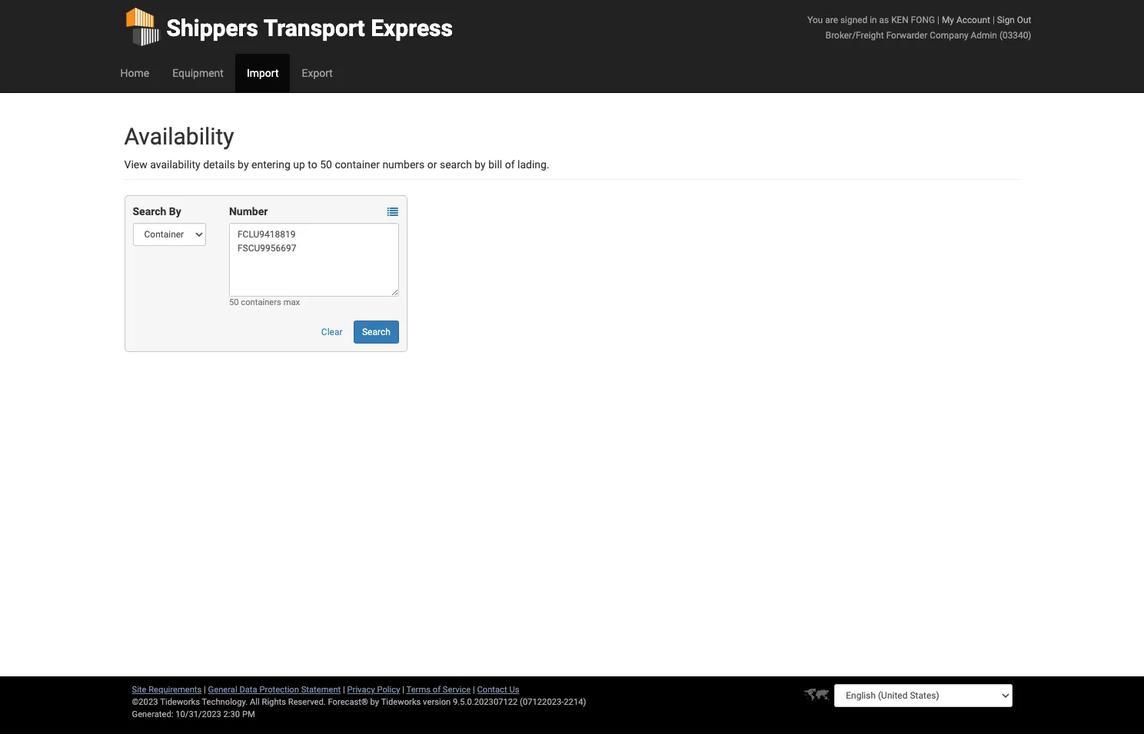 Task type: locate. For each thing, give the bounding box(es) containing it.
clear button
[[313, 321, 351, 344]]

to
[[308, 158, 317, 171]]

transport
[[264, 15, 365, 42]]

50 left containers
[[229, 298, 239, 308]]

tideworks
[[381, 698, 421, 708]]

company
[[930, 30, 969, 41]]

2:30
[[223, 710, 240, 720]]

policy
[[377, 685, 400, 695]]

1 horizontal spatial of
[[505, 158, 515, 171]]

(07122023-
[[520, 698, 564, 708]]

by right details
[[238, 158, 249, 171]]

lading.
[[518, 158, 550, 171]]

us
[[510, 685, 520, 695]]

up
[[293, 158, 305, 171]]

search right clear
[[362, 327, 391, 338]]

in
[[870, 15, 877, 25]]

shippers transport express
[[167, 15, 453, 42]]

1 vertical spatial search
[[362, 327, 391, 338]]

0 vertical spatial 50
[[320, 158, 332, 171]]

availability
[[124, 123, 234, 150]]

entering
[[252, 158, 291, 171]]

ken
[[892, 15, 909, 25]]

of right bill
[[505, 158, 515, 171]]

privacy
[[347, 685, 375, 695]]

|
[[938, 15, 940, 25], [993, 15, 995, 25], [204, 685, 206, 695], [343, 685, 345, 695], [402, 685, 405, 695], [473, 685, 475, 695]]

1 vertical spatial of
[[433, 685, 441, 695]]

numbers
[[383, 158, 425, 171]]

site requirements link
[[132, 685, 202, 695]]

of
[[505, 158, 515, 171], [433, 685, 441, 695]]

home button
[[109, 54, 161, 92]]

sign
[[997, 15, 1015, 25]]

search inside button
[[362, 327, 391, 338]]

site requirements | general data protection statement | privacy policy | terms of service | contact us ©2023 tideworks technology. all rights reserved. forecast® by tideworks version 9.5.0.202307122 (07122023-2214) generated: 10/31/2023 2:30 pm
[[132, 685, 586, 720]]

0 horizontal spatial 50
[[229, 298, 239, 308]]

as
[[880, 15, 889, 25]]

number
[[229, 205, 268, 218]]

broker/freight
[[826, 30, 884, 41]]

| up tideworks
[[402, 685, 405, 695]]

express
[[371, 15, 453, 42]]

search
[[133, 205, 166, 218], [362, 327, 391, 338]]

1 vertical spatial 50
[[229, 298, 239, 308]]

are
[[826, 15, 838, 25]]

requirements
[[149, 685, 202, 695]]

you
[[808, 15, 823, 25]]

| left my
[[938, 15, 940, 25]]

out
[[1018, 15, 1032, 25]]

availability
[[150, 158, 201, 171]]

1 horizontal spatial 50
[[320, 158, 332, 171]]

export
[[302, 67, 333, 79]]

1 horizontal spatial by
[[370, 698, 379, 708]]

0 horizontal spatial search
[[133, 205, 166, 218]]

search left by
[[133, 205, 166, 218]]

by
[[238, 158, 249, 171], [475, 158, 486, 171], [370, 698, 379, 708]]

50
[[320, 158, 332, 171], [229, 298, 239, 308]]

10/31/2023
[[176, 710, 221, 720]]

by down privacy policy link
[[370, 698, 379, 708]]

0 vertical spatial of
[[505, 158, 515, 171]]

50 right to
[[320, 158, 332, 171]]

shippers
[[167, 15, 258, 42]]

0 horizontal spatial of
[[433, 685, 441, 695]]

by left bill
[[475, 158, 486, 171]]

by
[[169, 205, 181, 218]]

9.5.0.202307122
[[453, 698, 518, 708]]

generated:
[[132, 710, 173, 720]]

details
[[203, 158, 235, 171]]

of up version
[[433, 685, 441, 695]]

0 vertical spatial search
[[133, 205, 166, 218]]

1 horizontal spatial search
[[362, 327, 391, 338]]

terms of service link
[[407, 685, 471, 695]]

forwarder
[[887, 30, 928, 41]]

contact us link
[[477, 685, 520, 695]]

containers
[[241, 298, 281, 308]]



Task type: vqa. For each thing, say whether or not it's contained in the screenshot.
FONG
yes



Task type: describe. For each thing, give the bounding box(es) containing it.
bill
[[489, 158, 502, 171]]

2 horizontal spatial by
[[475, 158, 486, 171]]

search for search by
[[133, 205, 166, 218]]

rights
[[262, 698, 286, 708]]

by inside the site requirements | general data protection statement | privacy policy | terms of service | contact us ©2023 tideworks technology. all rights reserved. forecast® by tideworks version 9.5.0.202307122 (07122023-2214) generated: 10/31/2023 2:30 pm
[[370, 698, 379, 708]]

statement
[[301, 685, 341, 695]]

service
[[443, 685, 471, 695]]

technology.
[[202, 698, 248, 708]]

account
[[957, 15, 991, 25]]

shippers transport express link
[[124, 0, 453, 54]]

general data protection statement link
[[208, 685, 341, 695]]

version
[[423, 698, 451, 708]]

view availability details by entering up to 50 container numbers or search by bill of lading.
[[124, 158, 550, 171]]

| left sign
[[993, 15, 995, 25]]

you are signed in as ken fong | my account | sign out broker/freight forwarder company admin (03340)
[[808, 15, 1032, 41]]

admin
[[971, 30, 998, 41]]

equipment
[[172, 67, 224, 79]]

clear
[[321, 327, 343, 338]]

search for search
[[362, 327, 391, 338]]

home
[[120, 67, 149, 79]]

data
[[240, 685, 257, 695]]

search
[[440, 158, 472, 171]]

| up the 9.5.0.202307122
[[473, 685, 475, 695]]

search button
[[354, 321, 399, 344]]

forecast®
[[328, 698, 368, 708]]

| left 'general'
[[204, 685, 206, 695]]

50 containers max
[[229, 298, 300, 308]]

privacy policy link
[[347, 685, 400, 695]]

all
[[250, 698, 260, 708]]

0 horizontal spatial by
[[238, 158, 249, 171]]

protection
[[260, 685, 299, 695]]

max
[[284, 298, 300, 308]]

2214)
[[564, 698, 586, 708]]

export button
[[290, 54, 344, 92]]

my account link
[[942, 15, 991, 25]]

fong
[[911, 15, 935, 25]]

site
[[132, 685, 147, 695]]

terms
[[407, 685, 431, 695]]

signed
[[841, 15, 868, 25]]

(03340)
[[1000, 30, 1032, 41]]

import button
[[235, 54, 290, 92]]

sign out link
[[997, 15, 1032, 25]]

container
[[335, 158, 380, 171]]

import
[[247, 67, 279, 79]]

reserved.
[[288, 698, 326, 708]]

equipment button
[[161, 54, 235, 92]]

view
[[124, 158, 147, 171]]

search by
[[133, 205, 181, 218]]

contact
[[477, 685, 507, 695]]

general
[[208, 685, 237, 695]]

of inside the site requirements | general data protection statement | privacy policy | terms of service | contact us ©2023 tideworks technology. all rights reserved. forecast® by tideworks version 9.5.0.202307122 (07122023-2214) generated: 10/31/2023 2:30 pm
[[433, 685, 441, 695]]

Number text field
[[229, 223, 399, 297]]

pm
[[242, 710, 255, 720]]

or
[[427, 158, 437, 171]]

©2023 tideworks
[[132, 698, 200, 708]]

my
[[942, 15, 955, 25]]

show list image
[[388, 207, 398, 218]]

| up forecast®
[[343, 685, 345, 695]]



